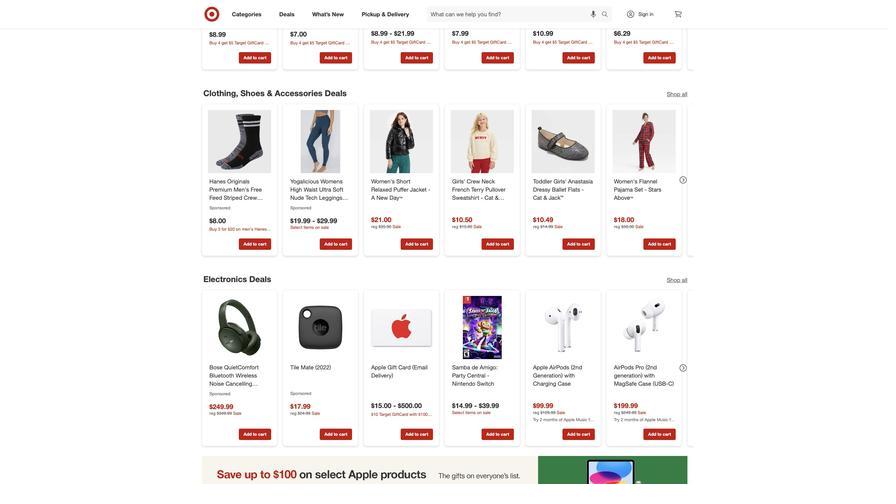 Task type: vqa. For each thing, say whether or not it's contained in the screenshot.
'adding'
no



Task type: locate. For each thing, give the bounding box(es) containing it.
buy 4 get $5 target giftcard on beauty & personal care button for $7.00
[[290, 40, 352, 52]]

buy 4 get $5 target giftcard on beauty & personal care button down $10.99
[[533, 39, 595, 51]]

buy down $7.99
[[452, 40, 460, 45]]

1 all from the top
[[682, 90, 688, 98]]

sale inside $10.49 reg $14.99 sale
[[555, 224, 563, 229]]

0 vertical spatial jack™
[[549, 194, 563, 201]]

shop
[[667, 90, 681, 98], [667, 277, 681, 284]]

on inside $8.99 - $21.99 buy 4 get $5 target giftcard on beauty & personal care
[[427, 40, 431, 45]]

crew up "terry"
[[467, 178, 480, 185]]

with down $199.99 at the right bottom of the page
[[623, 423, 631, 429]]

personal for $7.00
[[308, 46, 325, 52]]

reg for $199.99
[[614, 410, 620, 415]]

0 horizontal spatial circle
[[564, 423, 575, 429]]

0 vertical spatial crew
[[467, 178, 480, 185]]

apple inside $99.99 reg $129.99 sale try 2 months of apple music for free with target circle
[[564, 417, 575, 423]]

new right what's
[[332, 11, 344, 18]]

reg down the $10.49
[[533, 224, 539, 229]]

try inside $99.99 reg $129.99 sale try 2 months of apple music for free with target circle
[[533, 417, 539, 423]]

get
[[383, 40, 390, 45], [464, 40, 471, 45], [545, 40, 551, 45], [626, 40, 632, 45], [302, 40, 309, 46]]

1 horizontal spatial months
[[624, 417, 639, 423]]

music inside $99.99 reg $129.99 sale try 2 months of apple music for free with target circle
[[576, 417, 587, 423]]

0 horizontal spatial try 2 months of apple music for free with target circle button
[[533, 417, 595, 429]]

amigo:
[[480, 364, 498, 371]]

tile mate (2022) image
[[289, 296, 352, 359], [289, 296, 352, 359]]

$8.99 - $21.99 buy 4 get $5 target giftcard on beauty & personal care
[[371, 29, 431, 51]]

sale for $21.00
[[393, 224, 401, 229]]

reg down $21.00
[[371, 224, 377, 229]]

reg down $10.50
[[452, 224, 458, 229]]

apple airpods (2nd generation) with charging case image
[[532, 296, 595, 359], [532, 296, 595, 359]]

4 for $7.99
[[461, 40, 463, 45]]

beauty down $6.29
[[614, 46, 627, 51]]

sale down '$29.99'
[[321, 225, 329, 230]]

1 vertical spatial gift
[[384, 418, 390, 423]]

4 inside $7.99 buy 4 get $5 target giftcard on beauty & personal care
[[461, 40, 463, 45]]

2 shop from the top
[[667, 277, 681, 284]]

1 vertical spatial shop
[[667, 277, 681, 284]]

pullover
[[485, 186, 506, 193]]

select inside $14.99 - $39.99 select items on sale
[[452, 410, 464, 415]]

hanes originals premium men's free feed striped crew socks 2pk - 6-12 image
[[208, 110, 271, 173], [208, 110, 271, 173]]

1 horizontal spatial select
[[452, 410, 464, 415]]

0 horizontal spatial 2
[[540, 417, 542, 423]]

12
[[247, 202, 253, 209]]

airpods pro (2nd generation) with magsafe case (usb‑c)
[[614, 364, 674, 387]]

try down $199.99 at the right bottom of the page
[[614, 417, 620, 423]]

- inside the girls' crew neck french terry pullover sweatshirt - cat & jack™
[[481, 194, 483, 201]]

- left $39.99
[[474, 402, 477, 410]]

& inside $6.29 buy 4 get $5 target giftcard on beauty & personal care
[[628, 46, 631, 51]]

tile mate (2022) link
[[290, 364, 351, 372]]

electronics
[[203, 274, 247, 284]]

select
[[290, 225, 302, 230], [452, 410, 464, 415]]

shop for clothing, shoes & accessories deals
[[667, 90, 681, 98]]

buy inside $6.29 buy 4 get $5 target giftcard on beauty & personal care
[[614, 40, 622, 45]]

shop all for electronics deals
[[667, 277, 688, 284]]

get down $7.99
[[464, 40, 471, 45]]

crew inside the hanes originals premium men's free feed striped crew socks 2pk - 6-12
[[244, 194, 257, 201]]

beauty down pickup on the top left of page
[[371, 46, 384, 51]]

0 horizontal spatial girls'
[[452, 178, 465, 185]]

beauty inside $7.00 buy 4 get $5 target giftcard on beauty & personal care
[[290, 46, 303, 52]]

- right "set"
[[645, 186, 647, 193]]

1 horizontal spatial hanes
[[255, 227, 267, 232]]

buy inside $10.99 buy 4 get $5 target giftcard on beauty & personal care
[[533, 40, 541, 45]]

- down amigo:
[[487, 372, 489, 379]]

2
[[540, 417, 542, 423], [621, 417, 623, 423]]

buy
[[371, 40, 379, 45], [452, 40, 460, 45], [533, 40, 541, 45], [614, 40, 622, 45], [290, 40, 298, 46], [209, 227, 217, 232]]

airpods up generation)
[[550, 364, 569, 371]]

& down "$7.00" at the left
[[305, 46, 307, 52]]

0 horizontal spatial crew
[[244, 194, 257, 201]]

cat down pullover
[[485, 194, 494, 201]]

case down generation)
[[558, 380, 571, 387]]

toddler girls' anastasia dressy ballet flats - cat & jack™ image
[[532, 110, 595, 173], [532, 110, 595, 173]]

try down $99.99
[[533, 417, 539, 423]]

$7.99
[[452, 29, 469, 38]]

(2nd
[[571, 364, 582, 371], [646, 364, 657, 371]]

women's for $21.00
[[371, 178, 395, 185]]

1 vertical spatial jack™
[[452, 202, 467, 209]]

1 horizontal spatial $14.99
[[541, 224, 553, 229]]

0 horizontal spatial (2nd
[[571, 364, 582, 371]]

with
[[564, 372, 575, 379], [644, 372, 655, 379], [409, 412, 417, 417], [542, 423, 550, 429], [623, 423, 631, 429]]

crew up 12
[[244, 194, 257, 201]]

reg for $10.49
[[533, 224, 539, 229]]

1 shop all from the top
[[667, 90, 688, 98]]

tile mate (2022)
[[290, 364, 331, 371]]

(2nd for $99.99
[[571, 364, 582, 371]]

& down $6.29
[[628, 46, 631, 51]]

$249.99 down $199.99 at the right bottom of the page
[[622, 410, 637, 415]]

4 down $7.99
[[461, 40, 463, 45]]

1 try from the left
[[533, 417, 539, 423]]

0 vertical spatial select
[[290, 225, 302, 230]]

2 of from the left
[[640, 417, 644, 423]]

1 horizontal spatial girls'
[[554, 178, 567, 185]]

0 horizontal spatial $14.99
[[452, 402, 472, 410]]

1 circle from the left
[[564, 423, 575, 429]]

1 vertical spatial $14.99
[[452, 402, 472, 410]]

care inside $10.99 buy 4 get $5 target giftcard on beauty & personal care
[[569, 46, 577, 51]]

$5 for $6.29
[[634, 40, 638, 45]]

sale inside $99.99 reg $129.99 sale try 2 months of apple music for free with target circle
[[557, 410, 565, 415]]

- up $10 target giftcard with $100 apple gift card purchase "button"
[[393, 402, 396, 410]]

high
[[290, 186, 302, 193]]

search
[[599, 11, 616, 18]]

1 horizontal spatial cat
[[533, 194, 542, 201]]

girls' crew neck french terry pullover sweatshirt - cat & jack™ link
[[452, 177, 513, 209]]

1 horizontal spatial $8.99
[[371, 29, 388, 38]]

apple gift card (email delivery) link
[[371, 364, 432, 380]]

1 vertical spatial select
[[452, 410, 464, 415]]

1 cat from the left
[[485, 194, 494, 201]]

free
[[251, 186, 262, 193]]

select down $19.99
[[290, 225, 302, 230]]

buy for $10.99
[[533, 40, 541, 45]]

2 vertical spatial deals
[[249, 274, 271, 284]]

1 try 2 months of apple music for free with target circle button from the left
[[533, 417, 595, 429]]

reg down $99.99
[[533, 410, 539, 415]]

target inside $199.99 reg $249.99 sale try 2 months of apple music for free with target circle
[[632, 423, 643, 429]]

buy 4 get $5 target giftcard on beauty & personal care button down $7.99
[[452, 39, 514, 51]]

apple
[[371, 364, 386, 371], [533, 364, 548, 371], [564, 417, 575, 423], [645, 417, 656, 423], [371, 418, 382, 423]]

sale for $10.50
[[474, 224, 482, 229]]

personal inside $7.00 buy 4 get $5 target giftcard on beauty & personal care
[[308, 46, 325, 52]]

originals
[[227, 178, 250, 185]]

- left 6-
[[238, 202, 240, 209]]

months down $129.99
[[543, 417, 558, 423]]

2 circle from the left
[[645, 423, 656, 429]]

sale for $39.99
[[483, 410, 491, 415]]

advertisement region
[[196, 456, 693, 484]]

case down pro
[[638, 380, 652, 387]]

buy 4 get $5 target giftcard on beauty & personal care button down "$7.00" at the left
[[290, 40, 352, 52]]

beauty for $7.00
[[290, 46, 303, 52]]

4 inside $8.99 - $21.99 buy 4 get $5 target giftcard on beauty & personal care
[[380, 40, 382, 45]]

sale for $18.00
[[636, 224, 644, 229]]

$7.00 buy 4 get $5 target giftcard on beauty & personal care
[[290, 30, 350, 52]]

- left '$29.99'
[[312, 216, 315, 225]]

1 horizontal spatial (2nd
[[646, 364, 657, 371]]

categories link
[[226, 6, 270, 22]]

2 shop all from the top
[[667, 277, 688, 284]]

items for $19.99
[[304, 225, 314, 230]]

buy inside $7.00 buy 4 get $5 target giftcard on beauty & personal care
[[290, 40, 298, 46]]

0 vertical spatial shop
[[667, 90, 681, 98]]

1 of from the left
[[559, 417, 563, 423]]

2 inside $99.99 reg $129.99 sale try 2 months of apple music for free with target circle
[[540, 417, 542, 423]]

2 women's from the left
[[614, 178, 638, 185]]

sweatshirt
[[452, 194, 479, 201]]

bluetooth
[[209, 372, 234, 379]]

2 free from the left
[[614, 423, 622, 429]]

$14.99 inside $14.99 - $39.99 select items on sale
[[452, 402, 472, 410]]

1 case from the left
[[558, 380, 571, 387]]

0 vertical spatial shop all link
[[667, 90, 688, 98]]

sale inside $249.99 reg $349.99 sale
[[233, 411, 241, 416]]

1 shop from the top
[[667, 90, 681, 98]]

1 horizontal spatial $15.00
[[460, 224, 472, 229]]

1 music from the left
[[576, 417, 587, 423]]

circle for $199.99
[[645, 423, 656, 429]]

& right pickup on the top left of page
[[382, 11, 386, 18]]

1 horizontal spatial jack™
[[549, 194, 563, 201]]

get for $10.99
[[545, 40, 551, 45]]

beauty
[[371, 46, 384, 51], [452, 46, 465, 51], [533, 46, 546, 51], [614, 46, 627, 51], [290, 46, 303, 52]]

sale inside $21.00 reg $35.00 sale
[[393, 224, 401, 229]]

0 horizontal spatial free
[[533, 423, 541, 429]]

2 case from the left
[[638, 380, 652, 387]]

apple inside $199.99 reg $249.99 sale try 2 months of apple music for free with target circle
[[645, 417, 656, 423]]

$21.00 reg $35.00 sale
[[371, 216, 401, 229]]

accessories
[[275, 88, 323, 98]]

reg left $349.99
[[209, 411, 216, 416]]

care
[[407, 46, 415, 51], [488, 46, 496, 51], [569, 46, 577, 51], [650, 46, 658, 51], [326, 46, 334, 52]]

1 vertical spatial card
[[392, 418, 401, 423]]

$15.00 - $500.00 $10 target giftcard with $100 apple gift card purchase
[[371, 402, 428, 423]]

shop for electronics deals
[[667, 277, 681, 284]]

sale for $99.99
[[557, 410, 565, 415]]

0 vertical spatial $14.99
[[541, 224, 553, 229]]

jack™ down ballet
[[549, 194, 563, 201]]

reg for $10.50
[[452, 224, 458, 229]]

airpods up "generation)" at right
[[614, 364, 634, 371]]

1 vertical spatial shop all link
[[667, 276, 688, 284]]

for
[[290, 202, 297, 209], [221, 227, 227, 232], [589, 417, 594, 423], [670, 417, 675, 423]]

get down pickup & delivery link
[[383, 40, 390, 45]]

$8.00
[[209, 216, 226, 225]]

cat inside the girls' crew neck french terry pullover sweatshirt - cat & jack™
[[485, 194, 494, 201]]

gift inside the $15.00 - $500.00 $10 target giftcard with $100 apple gift card purchase
[[384, 418, 390, 423]]

- left $21.99
[[390, 29, 392, 38]]

$100
[[419, 412, 428, 417]]

hanes right men's
[[255, 227, 267, 232]]

sponsored for $19.99 - $29.99
[[290, 205, 311, 210]]

free inside $99.99 reg $129.99 sale try 2 months of apple music for free with target circle
[[533, 423, 541, 429]]

0 horizontal spatial hanes
[[209, 178, 226, 185]]

apple inside apple airpods (2nd generation) with charging case
[[533, 364, 548, 371]]

beauty down $10.99
[[533, 46, 546, 51]]

buy 3 for $20 on men's hanes basics button
[[209, 226, 271, 238]]

& inside toddler girls' anastasia dressy ballet flats - cat & jack™
[[544, 194, 547, 201]]

jack™ down "sweatshirt"
[[452, 202, 467, 209]]

card left (email
[[398, 364, 411, 371]]

free down $99.99
[[533, 423, 541, 429]]

0 vertical spatial new
[[332, 11, 344, 18]]

1 vertical spatial items
[[465, 410, 476, 415]]

2 (2nd from the left
[[646, 364, 657, 371]]

care for $10.99
[[569, 46, 577, 51]]

new down relaxed
[[377, 194, 388, 201]]

1 horizontal spatial of
[[640, 417, 644, 423]]

- inside women's short relaxed puffer jacket - a new day™
[[428, 186, 430, 193]]

$8.99 for $8.99 - $21.99 buy 4 get $5 target giftcard on beauty & personal care
[[371, 29, 388, 38]]

1 horizontal spatial new
[[377, 194, 388, 201]]

try for $99.99
[[533, 417, 539, 423]]

0 vertical spatial $15.00
[[460, 224, 472, 229]]

beauty inside $8.99 - $21.99 buy 4 get $5 target giftcard on beauty & personal care
[[371, 46, 384, 51]]

0 horizontal spatial $15.00
[[371, 402, 391, 410]]

2 shop all link from the top
[[667, 276, 688, 284]]

sale inside '$18.00 reg $30.00 sale'
[[636, 224, 644, 229]]

reg down $17.99
[[290, 411, 297, 416]]

0 horizontal spatial $249.99
[[209, 403, 233, 411]]

women's flannel pajama set - stars above™
[[614, 178, 662, 201]]

0 horizontal spatial $8.99
[[209, 30, 226, 38]]

buy inside the $8.00 buy 3 for $20 on men's hanes basics
[[209, 227, 217, 232]]

reg inside $10.50 reg $15.00 sale
[[452, 224, 458, 229]]

reg inside $99.99 reg $129.99 sale try 2 months of apple music for free with target circle
[[533, 410, 539, 415]]

- down anastasia
[[582, 186, 584, 193]]

reg inside '$18.00 reg $30.00 sale'
[[614, 224, 620, 229]]

$17.99
[[290, 402, 310, 411]]

jack™ inside the girls' crew neck french terry pullover sweatshirt - cat & jack™
[[452, 202, 467, 209]]

personal inside $6.29 buy 4 get $5 target giftcard on beauty & personal care
[[632, 46, 649, 51]]

case for $99.99
[[558, 380, 571, 387]]

personal for $10.99
[[551, 46, 568, 51]]

crew
[[467, 178, 480, 185], [244, 194, 257, 201]]

girls' crew neck french terry pullover sweatshirt - cat & jack™ image
[[451, 110, 514, 173], [451, 110, 514, 173]]

$10
[[371, 412, 378, 417]]

reg down $199.99 at the right bottom of the page
[[614, 410, 620, 415]]

& inside $10.99 buy 4 get $5 target giftcard on beauty & personal care
[[547, 46, 550, 51]]

- inside $14.99 - $39.99 select items on sale
[[474, 402, 477, 410]]

get inside $8.99 - $21.99 buy 4 get $5 target giftcard on beauty & personal care
[[383, 40, 390, 45]]

1 horizontal spatial 2
[[621, 417, 623, 423]]

womens
[[320, 178, 343, 185]]

1 airpods from the left
[[550, 364, 569, 371]]

with up purchase on the left of page
[[409, 412, 417, 417]]

(2nd inside airpods pro (2nd generation) with magsafe case (usb‑c)
[[646, 364, 657, 371]]

reg inside $249.99 reg $349.99 sale
[[209, 411, 216, 416]]

premium
[[209, 186, 232, 193]]

0 horizontal spatial months
[[543, 417, 558, 423]]

& down $10.99
[[547, 46, 550, 51]]

$15.00 down $10.50
[[460, 224, 472, 229]]

cat inside toddler girls' anastasia dressy ballet flats - cat & jack™
[[533, 194, 542, 201]]

1 (2nd from the left
[[571, 364, 582, 371]]

items down nintendo
[[465, 410, 476, 415]]

free down $199.99 at the right bottom of the page
[[614, 423, 622, 429]]

months for $199.99
[[624, 417, 639, 423]]

buy for $7.00
[[290, 40, 298, 46]]

months
[[543, 417, 558, 423], [624, 417, 639, 423]]

4 down pickup & delivery
[[380, 40, 382, 45]]

1 horizontal spatial women's
[[614, 178, 638, 185]]

sponsored for $8.00
[[209, 205, 230, 210]]

beauty down $7.99
[[452, 46, 465, 51]]

beauty down "$7.00" at the left
[[290, 46, 303, 52]]

pro
[[636, 364, 644, 371]]

- inside $19.99 - $29.99 select items on sale
[[312, 216, 315, 225]]

$14.99 down the $10.49
[[541, 224, 553, 229]]

soft
[[333, 186, 343, 193]]

reg inside $199.99 reg $249.99 sale try 2 months of apple music for free with target circle
[[614, 410, 620, 415]]

$199.99 reg $249.99 sale try 2 months of apple music for free with target circle
[[614, 402, 675, 429]]

$10.50
[[452, 216, 472, 224]]

1 horizontal spatial items
[[465, 410, 476, 415]]

1 free from the left
[[533, 423, 541, 429]]

airpods inside apple airpods (2nd generation) with charging case
[[550, 364, 569, 371]]

0 horizontal spatial of
[[559, 417, 563, 423]]

of for $199.99
[[640, 417, 644, 423]]

0 vertical spatial sale
[[321, 225, 329, 230]]

$15.00 inside the $15.00 - $500.00 $10 target giftcard with $100 apple gift card purchase
[[371, 402, 391, 410]]

$14.99 down nintendo
[[452, 402, 472, 410]]

samba de amigo: party central - nintendo switch link
[[452, 364, 513, 388]]

bose quietcomfort bluetooth wireless noise cancelling headphones
[[209, 364, 259, 395]]

1 girls' from the left
[[452, 178, 465, 185]]

for inside $99.99 reg $129.99 sale try 2 months of apple music for free with target circle
[[589, 417, 594, 423]]

$5 inside $7.00 buy 4 get $5 target giftcard on beauty & personal care
[[310, 40, 314, 46]]

buy left 3
[[209, 227, 217, 232]]

items inside $19.99 - $29.99 select items on sale
[[304, 225, 314, 230]]

2 inside $199.99 reg $249.99 sale try 2 months of apple music for free with target circle
[[621, 417, 623, 423]]

apple airpods (2nd generation) with charging case
[[533, 364, 582, 387]]

try 2 months of apple music for free with target circle button down $199.99 at the right bottom of the page
[[614, 417, 676, 429]]

dressy
[[533, 186, 551, 193]]

$249.99 up $349.99
[[209, 403, 233, 411]]

1 vertical spatial shop all
[[667, 277, 688, 284]]

1 vertical spatial deals
[[325, 88, 347, 98]]

generation)
[[614, 372, 643, 379]]

1 horizontal spatial free
[[614, 423, 622, 429]]

1 horizontal spatial case
[[638, 380, 652, 387]]

get inside $6.29 buy 4 get $5 target giftcard on beauty & personal care
[[626, 40, 632, 45]]

2 2 from the left
[[621, 417, 623, 423]]

buy 4 get $5 target giftcard on beauty & personal care button down $6.29
[[614, 39, 676, 51]]

magsafe
[[614, 380, 637, 387]]

giftcard for $7.00
[[328, 40, 344, 46]]

1 horizontal spatial $249.99
[[622, 410, 637, 415]]

hanes up the premium
[[209, 178, 226, 185]]

samba de amigo: party central - nintendo switch image
[[451, 296, 514, 359], [451, 296, 514, 359]]

- right jacket
[[428, 186, 430, 193]]

$249.99
[[209, 403, 233, 411], [622, 410, 637, 415]]

0 vertical spatial gift
[[388, 364, 397, 371]]

airpods pro (2nd generation) with magsafe case (usb‑c) image
[[613, 296, 676, 359], [613, 296, 676, 359]]

of inside $199.99 reg $249.99 sale try 2 months of apple music for free with target circle
[[640, 417, 644, 423]]

bose quietcomfort bluetooth wireless noise cancelling headphones image
[[208, 296, 271, 359], [208, 296, 271, 359]]

with down $129.99
[[542, 423, 550, 429]]

0 horizontal spatial sale
[[321, 225, 329, 230]]

of
[[559, 417, 563, 423], [640, 417, 644, 423]]

4
[[380, 40, 382, 45], [461, 40, 463, 45], [542, 40, 544, 45], [623, 40, 625, 45], [299, 40, 301, 46]]

1 2 from the left
[[540, 417, 542, 423]]

beauty inside $7.99 buy 4 get $5 target giftcard on beauty & personal care
[[452, 46, 465, 51]]

get down "$7.00" at the left
[[302, 40, 309, 46]]

quietcomfort
[[224, 364, 259, 371]]

1 vertical spatial all
[[682, 277, 688, 284]]

0 horizontal spatial select
[[290, 225, 302, 230]]

1 horizontal spatial circle
[[645, 423, 656, 429]]

care for $7.99
[[488, 46, 496, 51]]

yogalicious womens high waist ultra soft nude tech leggings for women image
[[289, 110, 352, 173], [289, 110, 352, 173]]

on inside $6.29 buy 4 get $5 target giftcard on beauty & personal care
[[669, 40, 674, 45]]

1 vertical spatial hanes
[[255, 227, 267, 232]]

free for $199.99
[[614, 423, 622, 429]]

1 vertical spatial crew
[[244, 194, 257, 201]]

& down pickup & delivery link
[[386, 46, 388, 51]]

1 horizontal spatial deals
[[279, 11, 295, 18]]

girls' up ballet
[[554, 178, 567, 185]]

apple inside the $15.00 - $500.00 $10 target giftcard with $100 apple gift card purchase
[[371, 418, 382, 423]]

women's flannel pajama set - stars above™ image
[[613, 110, 676, 173], [613, 110, 676, 173]]

giftcard for $6.29
[[652, 40, 668, 45]]

target inside $8.99 - $21.99 buy 4 get $5 target giftcard on beauty & personal care
[[396, 40, 408, 45]]

2 try from the left
[[614, 417, 620, 423]]

with right generation)
[[564, 372, 575, 379]]

months inside $199.99 reg $249.99 sale try 2 months of apple music for free with target circle
[[624, 417, 639, 423]]

reg for $99.99
[[533, 410, 539, 415]]

reg inside $10.49 reg $14.99 sale
[[533, 224, 539, 229]]

get down $6.29
[[626, 40, 632, 45]]

(2nd for $199.99
[[646, 364, 657, 371]]

$21.99
[[394, 29, 414, 38]]

women's up pajama
[[614, 178, 638, 185]]

personal inside $8.99 - $21.99 buy 4 get $5 target giftcard on beauty & personal care
[[389, 46, 406, 51]]

hanes
[[209, 178, 226, 185], [255, 227, 267, 232]]

months down $199.99 at the right bottom of the page
[[624, 417, 639, 423]]

care inside $6.29 buy 4 get $5 target giftcard on beauty & personal care
[[650, 46, 658, 51]]

sale down $39.99
[[483, 410, 491, 415]]

$10.49
[[533, 216, 553, 224]]

all
[[682, 90, 688, 98], [682, 277, 688, 284]]

1 women's from the left
[[371, 178, 395, 185]]

buy down "$7.00" at the left
[[290, 40, 298, 46]]

$5 inside $7.99 buy 4 get $5 target giftcard on beauty & personal care
[[472, 40, 476, 45]]

select down nintendo
[[452, 410, 464, 415]]

hanes originals premium men's free feed striped crew socks 2pk - 6-12
[[209, 178, 262, 209]]

1 horizontal spatial sale
[[483, 410, 491, 415]]

$5 for $7.99
[[472, 40, 476, 45]]

try 2 months of apple music for free with target circle button down $129.99
[[533, 417, 595, 429]]

1 horizontal spatial try 2 months of apple music for free with target circle button
[[614, 417, 676, 429]]

card
[[398, 364, 411, 371], [392, 418, 401, 423]]

0 horizontal spatial music
[[576, 417, 587, 423]]

ballet
[[552, 186, 566, 193]]

4 down "$7.00" at the left
[[299, 40, 301, 46]]

1 horizontal spatial crew
[[467, 178, 480, 185]]

$7.00
[[290, 30, 307, 38]]

2 cat from the left
[[533, 194, 542, 201]]

$249.99 reg $349.99 sale
[[209, 403, 241, 416]]

1 vertical spatial new
[[377, 194, 388, 201]]

card inside "apple gift card (email delivery)"
[[398, 364, 411, 371]]

& down dressy
[[544, 194, 547, 201]]

sale inside $17.99 reg $24.99 sale
[[312, 411, 320, 416]]

1 horizontal spatial music
[[657, 417, 668, 423]]

4 down $6.29
[[623, 40, 625, 45]]

card left purchase on the left of page
[[392, 418, 401, 423]]

2 all from the top
[[682, 277, 688, 284]]

$15.00 up $10
[[371, 402, 391, 410]]

0 horizontal spatial jack™
[[452, 202, 467, 209]]

months inside $99.99 reg $129.99 sale try 2 months of apple music for free with target circle
[[543, 417, 558, 423]]

$99.99
[[533, 402, 553, 410]]

0 horizontal spatial items
[[304, 225, 314, 230]]

2 months from the left
[[624, 417, 639, 423]]

reg
[[371, 224, 377, 229], [452, 224, 458, 229], [533, 224, 539, 229], [614, 224, 620, 229], [533, 410, 539, 415], [614, 410, 620, 415], [290, 411, 297, 416], [209, 411, 216, 416]]

get down $10.99
[[545, 40, 551, 45]]

select for $14.99 - $39.99
[[452, 410, 464, 415]]

deals
[[279, 11, 295, 18], [325, 88, 347, 98], [249, 274, 271, 284]]

& down $7.99
[[466, 46, 469, 51]]

women's up relaxed
[[371, 178, 395, 185]]

shop all link
[[667, 90, 688, 98], [667, 276, 688, 284]]

0 vertical spatial card
[[398, 364, 411, 371]]

2 try 2 months of apple music for free with target circle button from the left
[[614, 417, 676, 429]]

with up (usb‑c)
[[644, 372, 655, 379]]

girls' up the french
[[452, 178, 465, 185]]

4 inside $10.99 buy 4 get $5 target giftcard on beauty & personal care
[[542, 40, 544, 45]]

giftcard inside $7.99 buy 4 get $5 target giftcard on beauty & personal care
[[490, 40, 506, 45]]

flats
[[568, 186, 580, 193]]

1 horizontal spatial airpods
[[614, 364, 634, 371]]

cat down dressy
[[533, 194, 542, 201]]

$15.00
[[460, 224, 472, 229], [371, 402, 391, 410]]

$18.00 reg $30.00 sale
[[614, 216, 644, 229]]

2 airpods from the left
[[614, 364, 634, 371]]

buy down $6.29
[[614, 40, 622, 45]]

women's short relaxed puffer jacket - a new day™ image
[[370, 110, 433, 173], [370, 110, 433, 173]]

all for electronics deals
[[682, 277, 688, 284]]

gift up delivery)
[[388, 364, 397, 371]]

buy down $10.99
[[533, 40, 541, 45]]

circle inside $99.99 reg $129.99 sale try 2 months of apple music for free with target circle
[[564, 423, 575, 429]]

2 music from the left
[[657, 417, 668, 423]]

0 horizontal spatial airpods
[[550, 364, 569, 371]]

shop all
[[667, 90, 688, 98], [667, 277, 688, 284]]

target inside $7.00 buy 4 get $5 target giftcard on beauty & personal care
[[315, 40, 327, 46]]

0 horizontal spatial new
[[332, 11, 344, 18]]

1 horizontal spatial try
[[614, 417, 620, 423]]

leggings
[[319, 194, 342, 201]]

buy 4 get $5 target giftcard on beauty & personal care button down $21.99
[[371, 39, 433, 51]]

try
[[533, 417, 539, 423], [614, 417, 620, 423]]

0 horizontal spatial cat
[[485, 194, 494, 201]]

- down "terry"
[[481, 194, 483, 201]]

giftcard
[[409, 40, 425, 45], [490, 40, 506, 45], [571, 40, 587, 45], [652, 40, 668, 45], [328, 40, 344, 46], [392, 412, 408, 417]]

what's new
[[312, 11, 344, 18]]

0 horizontal spatial try
[[533, 417, 539, 423]]

1 shop all link from the top
[[667, 90, 688, 98]]

items down $19.99
[[304, 225, 314, 230]]

reg down $18.00
[[614, 224, 620, 229]]

1 vertical spatial sale
[[483, 410, 491, 415]]

(usb‑c)
[[653, 380, 674, 387]]

0 vertical spatial hanes
[[209, 178, 226, 185]]

sale inside $10.50 reg $15.00 sale
[[474, 224, 482, 229]]

buy 4 get $5 target giftcard on beauty & personal care button for $7.99
[[452, 39, 514, 51]]

get inside $10.99 buy 4 get $5 target giftcard on beauty & personal care
[[545, 40, 551, 45]]

0 horizontal spatial case
[[558, 380, 571, 387]]

for inside the $8.00 buy 3 for $20 on men's hanes basics
[[221, 227, 227, 232]]

-
[[390, 29, 392, 38], [428, 186, 430, 193], [582, 186, 584, 193], [645, 186, 647, 193], [481, 194, 483, 201], [238, 202, 240, 209], [312, 216, 315, 225], [487, 372, 489, 379], [393, 402, 396, 410], [474, 402, 477, 410]]

$500.00
[[398, 402, 422, 410]]

beauty for $10.99
[[533, 46, 546, 51]]

gift left purchase on the left of page
[[384, 418, 390, 423]]

0 vertical spatial all
[[682, 90, 688, 98]]

4 down $10.99
[[542, 40, 544, 45]]

get for $7.00
[[302, 40, 309, 46]]

sale inside $19.99 - $29.99 select items on sale
[[321, 225, 329, 230]]

delivery)
[[371, 372, 393, 379]]

2 girls' from the left
[[554, 178, 567, 185]]

2 down $199.99 at the right bottom of the page
[[621, 417, 623, 423]]

1 vertical spatial $15.00
[[371, 402, 391, 410]]

0 horizontal spatial women's
[[371, 178, 395, 185]]

(2nd inside apple airpods (2nd generation) with charging case
[[571, 364, 582, 371]]

reg for $17.99
[[290, 411, 297, 416]]

sale for $199.99
[[638, 410, 646, 415]]

0 vertical spatial shop all
[[667, 90, 688, 98]]

2 down $129.99
[[540, 417, 542, 423]]

1 months from the left
[[543, 417, 558, 423]]

circle
[[564, 423, 575, 429], [645, 423, 656, 429]]

0 vertical spatial items
[[304, 225, 314, 230]]

reg for $249.99
[[209, 411, 216, 416]]

care inside $8.99 - $21.99 buy 4 get $5 target giftcard on beauty & personal care
[[407, 46, 415, 51]]



Task type: describe. For each thing, give the bounding box(es) containing it.
with inside $199.99 reg $249.99 sale try 2 months of apple music for free with target circle
[[623, 423, 631, 429]]

$5 for $7.00
[[310, 40, 314, 46]]

central
[[467, 372, 486, 379]]

yogalicious womens high waist ultra soft nude tech leggings for women
[[290, 178, 343, 209]]

target inside the $15.00 - $500.00 $10 target giftcard with $100 apple gift card purchase
[[379, 412, 391, 417]]

case for $199.99
[[638, 380, 652, 387]]

puffer
[[393, 186, 409, 193]]

hanes originals premium men's free feed striped crew socks 2pk - 6-12 link
[[209, 177, 270, 209]]

circle for $99.99
[[564, 423, 575, 429]]

- inside women's flannel pajama set - stars above™
[[645, 186, 647, 193]]

buy 4 get $5 target giftcard on beauty & personal care button for $6.29
[[614, 39, 676, 51]]

0 vertical spatial deals
[[279, 11, 295, 18]]

giftcard inside the $15.00 - $500.00 $10 target giftcard with $100 apple gift card purchase
[[392, 412, 408, 417]]

clothing, shoes & accessories deals
[[203, 88, 347, 98]]

3
[[218, 227, 220, 232]]

pickup & delivery
[[362, 11, 409, 18]]

reg for $21.00
[[371, 224, 377, 229]]

select for $19.99 - $29.99
[[290, 225, 302, 230]]

apple airpods (2nd generation) with charging case link
[[533, 364, 594, 388]]

apple for $129.99
[[564, 417, 575, 423]]

buy for $6.29
[[614, 40, 622, 45]]

apple for $500.00
[[371, 418, 382, 423]]

$10.99
[[533, 29, 553, 38]]

care for $6.29
[[650, 46, 658, 51]]

$15.00 inside $10.50 reg $15.00 sale
[[460, 224, 472, 229]]

$35.00
[[379, 224, 391, 229]]

men's
[[242, 227, 253, 232]]

music for $99.99
[[576, 417, 587, 423]]

party
[[452, 372, 466, 379]]

purchase
[[402, 418, 420, 423]]

$8.99 for $8.99
[[209, 30, 226, 38]]

buy for $8.00
[[209, 227, 217, 232]]

beauty for $7.99
[[452, 46, 465, 51]]

get for $7.99
[[464, 40, 471, 45]]

for inside $199.99 reg $249.99 sale try 2 months of apple music for free with target circle
[[670, 417, 675, 423]]

electronics deals
[[203, 274, 271, 284]]

$39.99
[[479, 402, 499, 410]]

$24.99
[[298, 411, 310, 416]]

target inside $10.99 buy 4 get $5 target giftcard on beauty & personal care
[[558, 40, 570, 45]]

$349.99
[[217, 411, 232, 416]]

nude
[[290, 194, 304, 201]]

samba de amigo: party central - nintendo switch
[[452, 364, 498, 387]]

in
[[650, 11, 654, 17]]

men's
[[234, 186, 249, 193]]

short
[[396, 178, 410, 185]]

day™
[[390, 194, 403, 201]]

on inside $7.00 buy 4 get $5 target giftcard on beauty & personal care
[[346, 40, 350, 46]]

noise
[[209, 380, 224, 387]]

- inside the hanes originals premium men's free feed striped crew socks 2pk - 6-12
[[238, 202, 240, 209]]

giftcard for $7.99
[[490, 40, 506, 45]]

yogalicious womens high waist ultra soft nude tech leggings for women link
[[290, 177, 351, 209]]

(email
[[412, 364, 428, 371]]

samba
[[452, 364, 470, 371]]

basics
[[209, 233, 222, 238]]

hanes inside the hanes originals premium men's free feed striped crew socks 2pk - 6-12
[[209, 178, 226, 185]]

$10.99 buy 4 get $5 target giftcard on beauty & personal care
[[533, 29, 593, 51]]

reg for $18.00
[[614, 224, 620, 229]]

with inside airpods pro (2nd generation) with magsafe case (usb‑c)
[[644, 372, 655, 379]]

$8.00 buy 3 for $20 on men's hanes basics
[[209, 216, 267, 238]]

4 for $6.29
[[623, 40, 625, 45]]

with inside apple airpods (2nd generation) with charging case
[[564, 372, 575, 379]]

for inside yogalicious womens high waist ultra soft nude tech leggings for women
[[290, 202, 297, 209]]

toddler girls' anastasia dressy ballet flats - cat & jack™
[[533, 178, 593, 201]]

& inside the girls' crew neck french terry pullover sweatshirt - cat & jack™
[[495, 194, 499, 201]]

anastasia
[[568, 178, 593, 185]]

sponsored for $17.99
[[290, 391, 311, 396]]

$21.00
[[371, 216, 391, 224]]

- inside $8.99 - $21.99 buy 4 get $5 target giftcard on beauty & personal care
[[390, 29, 392, 38]]

buy for $7.99
[[452, 40, 460, 45]]

personal for $7.99
[[470, 46, 487, 51]]

free for $99.99
[[533, 423, 541, 429]]

2pk
[[227, 202, 236, 209]]

apple for $249.99
[[645, 417, 656, 423]]

0 horizontal spatial deals
[[249, 274, 271, 284]]

with inside the $15.00 - $500.00 $10 target giftcard with $100 apple gift card purchase
[[409, 412, 417, 417]]

on inside $14.99 - $39.99 select items on sale
[[477, 410, 482, 415]]

airpods pro (2nd generation) with magsafe case (usb‑c) link
[[614, 364, 675, 388]]

hanes inside the $8.00 buy 3 for $20 on men's hanes basics
[[255, 227, 267, 232]]

$14.99 inside $10.49 reg $14.99 sale
[[541, 224, 553, 229]]

& inside $8.99 - $21.99 buy 4 get $5 target giftcard on beauty & personal care
[[386, 46, 388, 51]]

giftcard for $10.99
[[571, 40, 587, 45]]

$10.49 reg $14.99 sale
[[533, 216, 563, 229]]

categories
[[232, 11, 262, 18]]

2 for $199.99
[[621, 417, 623, 423]]

french
[[452, 186, 470, 193]]

sponsored for $249.99
[[209, 391, 230, 396]]

shop all link for clothing, shoes & accessories deals
[[667, 90, 688, 98]]

- inside samba de amigo: party central - nintendo switch
[[487, 372, 489, 379]]

women's short relaxed puffer jacket - a new day™
[[371, 178, 430, 201]]

a
[[371, 194, 375, 201]]

$29.99
[[317, 216, 337, 225]]

women's flannel pajama set - stars above™ link
[[614, 177, 675, 202]]

pickup
[[362, 11, 380, 18]]

switch
[[477, 380, 494, 387]]

sign
[[639, 11, 649, 17]]

- inside toddler girls' anastasia dressy ballet flats - cat & jack™
[[582, 186, 584, 193]]

all for clothing, shoes & accessories deals
[[682, 90, 688, 98]]

cancelling
[[225, 380, 252, 387]]

- inside the $15.00 - $500.00 $10 target giftcard with $100 apple gift card purchase
[[393, 402, 396, 410]]

shop all link for electronics deals
[[667, 276, 688, 284]]

women's short relaxed puffer jacket - a new day™ link
[[371, 177, 432, 202]]

women
[[299, 202, 318, 209]]

wireless
[[236, 372, 257, 379]]

What can we help you find? suggestions appear below search field
[[427, 6, 604, 22]]

target inside $7.99 buy 4 get $5 target giftcard on beauty & personal care
[[477, 40, 489, 45]]

try 2 months of apple music for free with target circle button for $99.99
[[533, 417, 595, 429]]

sign in
[[639, 11, 654, 17]]

$5 for $10.99
[[553, 40, 557, 45]]

2 horizontal spatial deals
[[325, 88, 347, 98]]

waist
[[304, 186, 318, 193]]

girls' inside toddler girls' anastasia dressy ballet flats - cat & jack™
[[554, 178, 567, 185]]

toddler girls' anastasia dressy ballet flats - cat & jack™ link
[[533, 177, 594, 202]]

shoes
[[240, 88, 265, 98]]

months for $99.99
[[543, 417, 558, 423]]

$10 target giftcard with $100 apple gift card purchase button
[[371, 411, 433, 423]]

care for $7.00
[[326, 46, 334, 52]]

buy 4 get $5 target giftcard on beauty & personal care button for $10.99
[[533, 39, 595, 51]]

target inside $6.29 buy 4 get $5 target giftcard on beauty & personal care
[[639, 40, 651, 45]]

on inside $7.99 buy 4 get $5 target giftcard on beauty & personal care
[[508, 40, 512, 45]]

$129.99
[[541, 410, 556, 415]]

try 2 months of apple music for free with target circle button for $199.99
[[614, 417, 676, 429]]

$199.99
[[614, 402, 638, 410]]

get for $6.29
[[626, 40, 632, 45]]

pickup & delivery link
[[356, 6, 418, 22]]

apple gift card (email delivery)
[[371, 364, 428, 379]]

crew inside the girls' crew neck french terry pullover sweatshirt - cat & jack™
[[467, 178, 480, 185]]

4 for $7.00
[[299, 40, 301, 46]]

target inside $99.99 reg $129.99 sale try 2 months of apple music for free with target circle
[[551, 423, 562, 429]]

& inside $7.99 buy 4 get $5 target giftcard on beauty & personal care
[[466, 46, 469, 51]]

sale for $10.49
[[555, 224, 563, 229]]

sale for $29.99
[[321, 225, 329, 230]]

de
[[472, 364, 478, 371]]

(2022)
[[315, 364, 331, 371]]

shop all for clothing, shoes & accessories deals
[[667, 90, 688, 98]]

deals link
[[273, 6, 304, 22]]

buy inside $8.99 - $21.99 buy 4 get $5 target giftcard on beauty & personal care
[[371, 40, 379, 45]]

$249.99 inside $199.99 reg $249.99 sale try 2 months of apple music for free with target circle
[[622, 410, 637, 415]]

airpods inside airpods pro (2nd generation) with magsafe case (usb‑c)
[[614, 364, 634, 371]]

giftcard inside $8.99 - $21.99 buy 4 get $5 target giftcard on beauty & personal care
[[409, 40, 425, 45]]

what's new link
[[306, 6, 353, 22]]

on inside the $8.00 buy 3 for $20 on men's hanes basics
[[236, 227, 241, 232]]

4 for $10.99
[[542, 40, 544, 45]]

girls' inside the girls' crew neck french terry pullover sweatshirt - cat & jack™
[[452, 178, 465, 185]]

card inside the $15.00 - $500.00 $10 target giftcard with $100 apple gift card purchase
[[392, 418, 401, 423]]

2 for $99.99
[[540, 417, 542, 423]]

relaxed
[[371, 186, 392, 193]]

set
[[635, 186, 643, 193]]

items for $14.99
[[465, 410, 476, 415]]

sale for $17.99
[[312, 411, 320, 416]]

beauty for $6.29
[[614, 46, 627, 51]]

feed
[[209, 194, 222, 201]]

of for $99.99
[[559, 417, 563, 423]]

bose quietcomfort bluetooth wireless noise cancelling headphones link
[[209, 364, 270, 395]]

& inside $7.00 buy 4 get $5 target giftcard on beauty & personal care
[[305, 46, 307, 52]]

$10.50 reg $15.00 sale
[[452, 216, 482, 229]]

$14.99 - $39.99 select items on sale
[[452, 402, 499, 415]]

$6.29
[[614, 29, 631, 38]]

& right shoes
[[267, 88, 272, 98]]

personal for $6.29
[[632, 46, 649, 51]]

tech
[[306, 194, 317, 201]]

buy 4 get $5 target giftcard on beauty & personal care button for $8.99 - $21.99
[[371, 39, 433, 51]]

new inside women's short relaxed puffer jacket - a new day™
[[377, 194, 388, 201]]

$249.99 inside $249.99 reg $349.99 sale
[[209, 403, 233, 411]]

try for $199.99
[[614, 417, 620, 423]]

apple inside "apple gift card (email delivery)"
[[371, 364, 386, 371]]

pajama
[[614, 186, 633, 193]]

on inside $10.99 buy 4 get $5 target giftcard on beauty & personal care
[[588, 40, 593, 45]]

$5 inside $8.99 - $21.99 buy 4 get $5 target giftcard on beauty & personal care
[[391, 40, 395, 45]]

women's for $18.00
[[614, 178, 638, 185]]

sale for $249.99
[[233, 411, 241, 416]]

gift inside "apple gift card (email delivery)"
[[388, 364, 397, 371]]

jack™ inside toddler girls' anastasia dressy ballet flats - cat & jack™
[[549, 194, 563, 201]]

apple gift card (email delivery) image
[[370, 296, 433, 359]]

with inside $99.99 reg $129.99 sale try 2 months of apple music for free with target circle
[[542, 423, 550, 429]]

delivery
[[387, 11, 409, 18]]

on inside $19.99 - $29.99 select items on sale
[[315, 225, 320, 230]]

music for $199.99
[[657, 417, 668, 423]]



